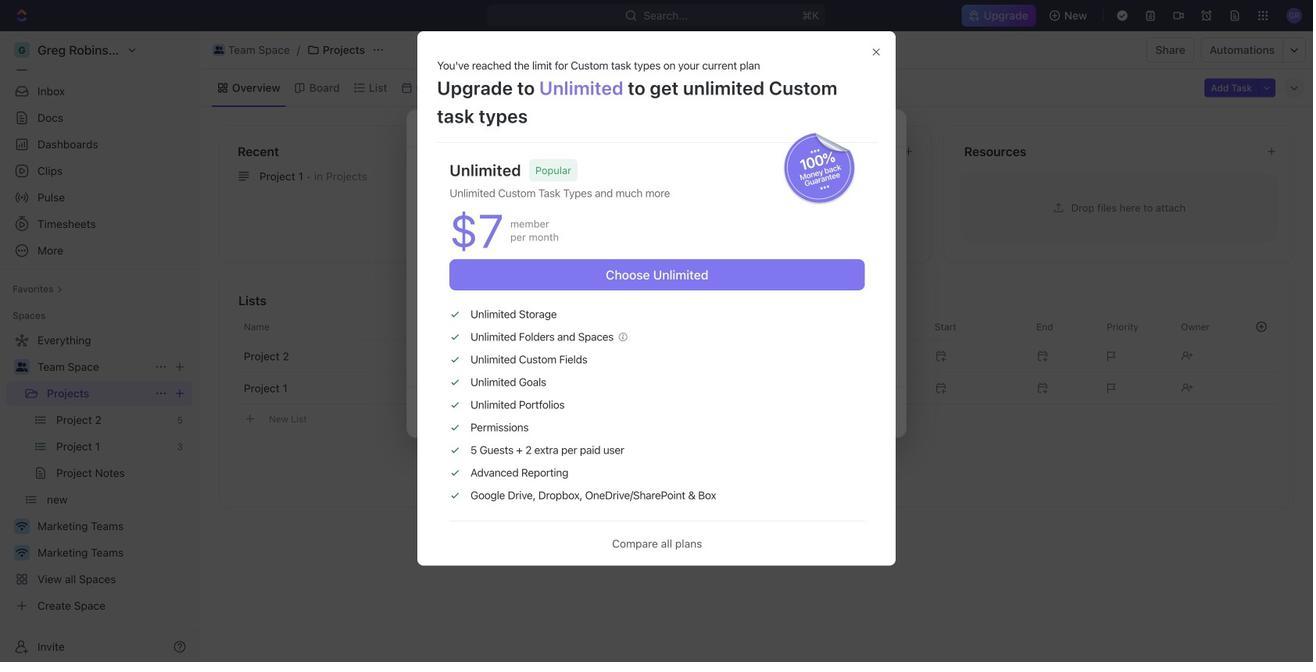 Task type: locate. For each thing, give the bounding box(es) containing it.
user group image
[[214, 46, 224, 54]]

Milestone Name text field
[[426, 195, 890, 213]]

tree
[[6, 328, 192, 619]]

sidebar navigation
[[0, 31, 199, 663]]

user group image
[[16, 363, 28, 372]]



Task type: vqa. For each thing, say whether or not it's contained in the screenshot.
tree
yes



Task type: describe. For each thing, give the bounding box(es) containing it.
tree inside sidebar navigation
[[6, 328, 192, 619]]



